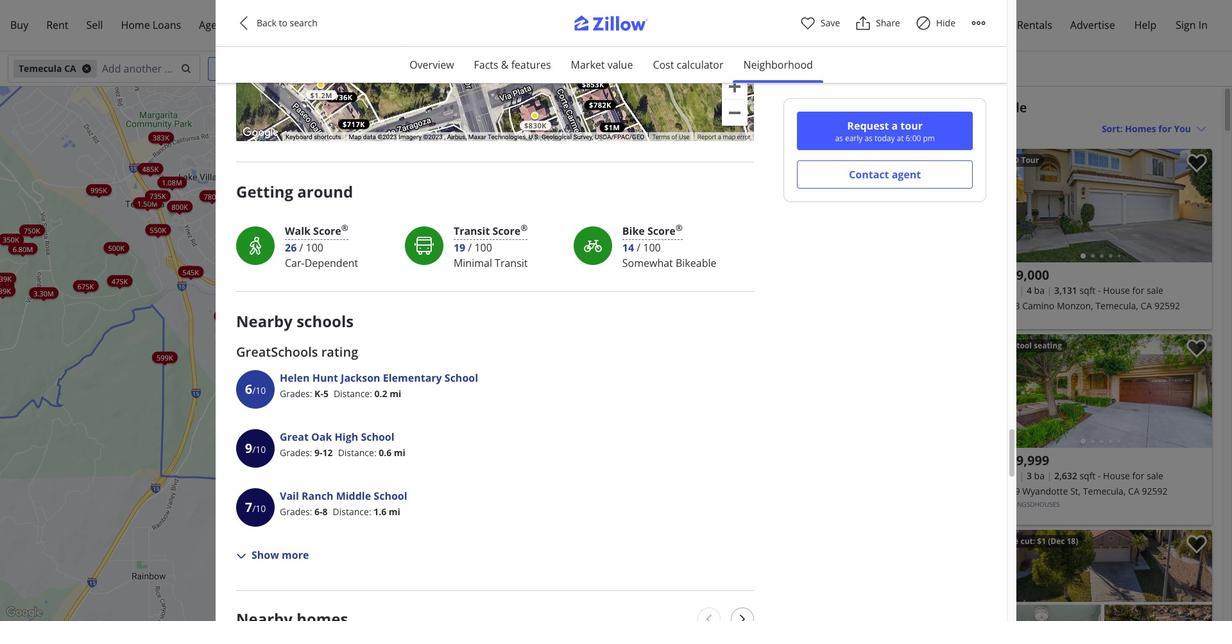 Task type: vqa. For each thing, say whether or not it's contained in the screenshot.
the leftmost ©2023
yes



Task type: describe. For each thing, give the bounding box(es) containing it.
1 vertical spatial map
[[720, 613, 732, 620]]

0 vertical spatial map
[[723, 133, 736, 140]]

45473 camino monzon, temecula, ca 92592 image
[[990, 149, 1213, 263]]

8
[[323, 506, 328, 518]]

score for walk score
[[313, 225, 341, 239]]

350k link
[[0, 234, 24, 245]]

chevron right image for price cut:
[[1191, 579, 1206, 595]]

800k for 800k link above 26 / 100 car-dependent
[[318, 230, 334, 239]]

11.0m
[[563, 153, 584, 163]]

750k link
[[19, 224, 45, 236]]

800k link up greatschools
[[221, 316, 246, 328]]

45473 camino monzon, temecula, ca 92592 link
[[995, 299, 1208, 314]]

/10 for 9
[[252, 443, 266, 456]]

19
[[454, 241, 466, 255]]

loans
[[153, 18, 181, 32]]

- for $919,000
[[1098, 284, 1101, 297]]

manage
[[977, 18, 1015, 32]]

show
[[252, 548, 279, 562]]

0 vertical spatial 1.50m link
[[133, 197, 162, 209]]

0 horizontal spatial 3d tour
[[262, 87, 282, 93]]

1.19m
[[359, 290, 380, 300]]

9.50m
[[608, 251, 629, 261]]

5
[[324, 388, 329, 400]]

1 vertical spatial report a map error link
[[694, 613, 747, 620]]

home
[[121, 18, 150, 32]]

900k link
[[277, 331, 302, 343]]

grades: inside helen hunt jackson elementary school grades: k-5 distance: 0.2 mi
[[280, 388, 312, 400]]

rentals
[[1018, 18, 1053, 32]]

$799,999
[[995, 452, 1050, 469]]

buy link
[[1, 10, 37, 40]]

ba for $799,999
[[1035, 470, 1045, 482]]

2 vertical spatial link
[[247, 293, 278, 311]]

500k inside "919k 500k"
[[268, 333, 284, 343]]

350k
[[3, 235, 19, 244]]

k-
[[315, 388, 324, 400]]

0 horizontal spatial 1.50m
[[137, 198, 158, 208]]

terms of use
[[652, 133, 690, 140]]

825k
[[431, 252, 447, 262]]

st,
[[1071, 485, 1081, 498]]

buy
[[10, 18, 28, 32]]

3d inside 3d tour 724k
[[247, 309, 253, 315]]

590k 680k
[[313, 200, 351, 444]]

4 for 4 units
[[253, 92, 257, 102]]

800k link up 26 / 100 car-dependent
[[314, 229, 339, 240]]

995k link
[[86, 184, 112, 196]]

ca inside 42419 wyandotte st, temecula, ca 92592 shoppingsdhouses
[[1129, 485, 1140, 498]]

45473 camino monzon, temecula, ca 92592 redfin
[[995, 300, 1181, 324]]

1.10m link
[[438, 286, 467, 298]]

3,131
[[1055, 284, 1078, 297]]

1.08m link
[[157, 176, 187, 188]]

re-center
[[691, 103, 734, 116]]

735k
[[150, 191, 166, 201]]

109
[[764, 122, 779, 134]]

oak
[[311, 430, 332, 444]]

3d tour inside 3d tour link
[[312, 158, 332, 164]]

798k
[[361, 361, 377, 371]]

$919,000
[[995, 266, 1050, 284]]

report for report a map error link to the top
[[698, 133, 717, 140]]

1 vertical spatial 1.50m link
[[551, 238, 580, 250]]

$830k link
[[520, 112, 551, 130]]

31734 calle novelda, temecula, ca 92592 image
[[990, 530, 1213, 621]]

imagery
[[399, 133, 422, 140]]

1 horizontal spatial 785k link
[[356, 354, 386, 371]]

chevron left image for backyard relaxation
[[768, 198, 783, 213]]

4 ba
[[1027, 284, 1045, 297]]

1 vertical spatial chevron left image
[[996, 384, 1011, 399]]

airbus,
[[447, 133, 467, 140]]

® for transit score
[[521, 222, 528, 234]]

3d inside main content
[[1010, 155, 1020, 166]]

at
[[897, 133, 904, 144]]

0 horizontal spatial 785k link
[[330, 317, 355, 328]]

26 link
[[285, 240, 297, 255]]

1.80m
[[289, 251, 309, 260]]

950k
[[575, 102, 592, 111]]

0 horizontal spatial 635k
[[278, 185, 294, 195]]

sqft for $799,999
[[1080, 470, 1096, 482]]

grades: for 9
[[280, 447, 312, 459]]

3,131 sqft
[[1055, 284, 1096, 297]]

950k link
[[571, 101, 596, 112]]

0 horizontal spatial 635k link
[[274, 184, 299, 196]]

u.s.
[[529, 133, 540, 140]]

agent
[[892, 168, 921, 182]]

search
[[290, 17, 318, 29]]

/ 100 for transit
[[468, 241, 492, 255]]

remove tag image
[[81, 64, 92, 74]]

map region containing 710k
[[0, 0, 767, 621]]

0 vertical spatial report a map error
[[698, 133, 751, 140]]

1 vertical spatial report a map error
[[694, 613, 747, 620]]

grades: for 7
[[280, 506, 312, 518]]

19 / 100 minimal transit
[[454, 241, 528, 270]]

school inside helen hunt jackson elementary school grades: k-5 distance: 0.2 mi
[[445, 371, 478, 385]]

of ten element for 6
[[252, 372, 266, 410]]

minus image
[[720, 590, 734, 604]]

2 horizontal spatial 1.50m
[[555, 239, 576, 249]]

temecula for temecula ca
[[19, 62, 62, 74]]

2.55m link
[[412, 118, 442, 130]]

jackson
[[341, 371, 380, 385]]

3d inside 3d tour 765k
[[298, 99, 304, 105]]

contact agent
[[849, 168, 921, 182]]

3 ba
[[1027, 470, 1045, 482]]

neighborhood button
[[733, 47, 824, 83]]

675k link
[[73, 280, 98, 292]]

street view
[[690, 49, 734, 61]]

sign
[[1176, 18, 1196, 32]]

ba for $919,000
[[1035, 284, 1045, 297]]

0 horizontal spatial 500k
[[108, 243, 125, 252]]

school for 9
[[361, 430, 395, 444]]

3.30m
[[34, 288, 54, 298]]

great
[[280, 430, 309, 444]]

$853k
[[582, 80, 604, 89]]

for you 845k
[[321, 365, 344, 381]]

bike image
[[583, 235, 603, 256]]

565k
[[296, 265, 313, 275]]

of ten element for 7
[[252, 490, 266, 528]]

- house for sale for $799,999
[[1098, 470, 1164, 482]]

transit inside 19 / 100 minimal transit
[[495, 256, 528, 270]]

550k inside 2.55m 1.90m 550k
[[331, 234, 347, 244]]

search image
[[181, 64, 191, 74]]

525k 1.50m
[[286, 249, 431, 263]]

for for $799,999
[[1133, 470, 1145, 482]]

main navigation
[[0, 0, 1233, 51]]

9 /10
[[245, 440, 266, 457]]

0 vertical spatial error
[[737, 133, 751, 140]]

bds for $799,999
[[1002, 470, 1018, 482]]

use
[[679, 133, 690, 140]]

573k
[[296, 267, 313, 276]]

560k
[[420, 248, 436, 258]]

599k link
[[152, 352, 178, 363]]

$931k
[[532, 136, 554, 146]]

9-
[[315, 447, 323, 459]]

clear field image
[[179, 64, 189, 74]]

terms
[[652, 133, 670, 140]]

backyard
[[772, 155, 808, 166]]

greatschools rating
[[236, 343, 358, 361]]

1 ©2023 from the left
[[378, 133, 397, 140]]

790k link
[[348, 442, 373, 453]]

request a tour as early as today at 6:00 pm
[[836, 119, 935, 144]]

1 horizontal spatial google image
[[239, 125, 282, 142]]

data
[[363, 133, 376, 140]]

6
[[245, 381, 252, 398]]

mi inside helen hunt jackson elementary school grades: k-5 distance: 0.2 mi
[[390, 388, 401, 400]]

894k
[[386, 291, 402, 300]]

835k
[[236, 87, 253, 97]]

- for $799,999
[[1098, 470, 1101, 482]]

distance: for 9
[[338, 447, 377, 459]]

bikeable
[[676, 256, 717, 270]]

800k for 800k link below '1.08m'
[[172, 202, 188, 211]]

$741k
[[247, 27, 269, 37]]

ca inside filters element
[[64, 62, 76, 74]]

calculator
[[677, 58, 724, 72]]

0 vertical spatial link
[[373, 180, 404, 198]]

neighborhood
[[744, 58, 813, 72]]

distance: inside helen hunt jackson elementary school grades: k-5 distance: 0.2 mi
[[334, 388, 372, 400]]

dependent
[[305, 256, 358, 270]]

1 horizontal spatial 785k
[[360, 361, 377, 370]]

1 vertical spatial 500k link
[[263, 332, 289, 344]]

nearby schools
[[236, 311, 354, 332]]

$909k link
[[496, 65, 527, 75]]



Task type: locate. For each thing, give the bounding box(es) containing it.
780k link
[[199, 190, 225, 202]]

1 vertical spatial mi
[[394, 447, 406, 459]]

0 vertical spatial 92592
[[1155, 300, 1181, 312]]

800k up 26 / 100 car-dependent
[[318, 230, 334, 239]]

distance: inside 'vail ranch middle school grades: 6-8 distance: 1.6 mi'
[[333, 506, 371, 518]]

rating
[[321, 343, 358, 361]]

$736k $782k
[[330, 93, 611, 110]]

1 score from the left
[[313, 225, 341, 239]]

0 horizontal spatial for you link
[[289, 194, 319, 212]]

3 of ten element from the top
[[252, 490, 266, 528]]

$853k link
[[578, 80, 609, 89]]

1 as from the left
[[836, 133, 843, 144]]

score up 26 / 100 car-dependent
[[313, 225, 341, 239]]

1 vertical spatial 1.50m
[[555, 239, 576, 249]]

chevron left image
[[768, 198, 783, 213], [996, 198, 1011, 213], [996, 579, 1011, 595], [705, 615, 715, 621]]

transit score ®
[[454, 222, 528, 239]]

0 vertical spatial school
[[445, 371, 478, 385]]

1.50m inside 525k 1.50m
[[286, 253, 306, 263]]

zillow logo image
[[565, 15, 668, 38]]

/10 inside 6 /10
[[252, 384, 266, 397]]

grades: down great
[[280, 447, 312, 459]]

you inside for you 845k
[[334, 365, 344, 371]]

785k up jackson
[[360, 361, 377, 370]]

sqft up monzon,
[[1080, 284, 1096, 297]]

mi for 7
[[389, 506, 401, 518]]

market value
[[571, 58, 633, 72]]

1 sale from the top
[[1147, 284, 1164, 297]]

1 horizontal spatial chevron down image
[[1197, 124, 1207, 134]]

©2023 left ,
[[423, 133, 443, 140]]

tour inside 3d tour 765k
[[305, 99, 318, 105]]

a inside request a tour as early as today at 6:00 pm
[[892, 119, 898, 133]]

2 vertical spatial for you link
[[453, 265, 483, 282]]

$889k link
[[569, 57, 600, 67]]

4 inside main content
[[1027, 284, 1032, 297]]

1 vertical spatial link
[[369, 267, 399, 284]]

0 horizontal spatial / 100
[[299, 241, 324, 255]]

chevron right image
[[963, 198, 978, 213], [1191, 198, 1206, 213], [1191, 579, 1206, 595], [738, 615, 748, 621]]

1 vertical spatial for you
[[297, 195, 317, 201]]

919k link
[[337, 321, 362, 333]]

0 horizontal spatial google image
[[3, 605, 46, 621]]

temecula, right st,
[[1084, 485, 1126, 498]]

1 horizontal spatial 3d tour
[[312, 158, 332, 164]]

2 of ten element from the top
[[252, 431, 266, 469]]

2 sale from the top
[[1147, 470, 1164, 482]]

1 horizontal spatial / 100
[[468, 241, 492, 255]]

of ten element left vail
[[252, 490, 266, 528]]

1 /10 from the top
[[252, 384, 266, 397]]

4 inside map region
[[253, 92, 257, 102]]

500k link up 475k
[[104, 242, 129, 253]]

/10 inside 9 /10
[[252, 443, 266, 456]]

475k
[[111, 276, 128, 286]]

& inside button
[[501, 58, 509, 72]]

1 grades: from the top
[[280, 388, 312, 400]]

2 vertical spatial 1.50m link
[[282, 252, 311, 264]]

1 vertical spatial bds
[[1002, 470, 1018, 482]]

real
[[847, 99, 874, 116]]

score for transit score
[[493, 225, 521, 239]]

2 grades: from the top
[[280, 447, 312, 459]]

0 horizontal spatial for you
[[297, 195, 317, 201]]

transit right minimal
[[495, 256, 528, 270]]

score inside "walk score ®"
[[313, 225, 341, 239]]

/ 100 up minimal
[[468, 241, 492, 255]]

mi inside 'vail ranch middle school grades: 6-8 distance: 1.6 mi'
[[389, 506, 401, 518]]

temecula, for $919,000
[[1096, 300, 1139, 312]]

chevron right image for 3d tour
[[1191, 198, 1206, 213]]

92592 for $919,000
[[1155, 300, 1181, 312]]

1 vertical spatial temecula
[[764, 99, 824, 116]]

0 vertical spatial temecula,
[[1096, 300, 1139, 312]]

sale up 42419 wyandotte st, temecula, ca 92592 link
[[1147, 470, 1164, 482]]

tour inside 3d tour 724k
[[254, 309, 266, 315]]

4 for 4 ba
[[1027, 284, 1032, 297]]

nearby
[[236, 311, 293, 332]]

score for bike score
[[648, 225, 676, 239]]

as
[[836, 133, 843, 144], [865, 133, 873, 144]]

$1
[[1038, 536, 1047, 547]]

2 /10 from the top
[[252, 443, 266, 456]]

1 vertical spatial /10
[[252, 443, 266, 456]]

3d tour 745k
[[396, 258, 420, 273]]

tour for 724k
[[254, 309, 266, 315]]

temecula, for $799,999
[[1084, 485, 1126, 498]]

® inside bike score ®
[[676, 222, 683, 234]]

2 map region from the left
[[223, 0, 881, 173]]

2 for from the top
[[1133, 470, 1145, 482]]

as left early
[[836, 133, 843, 144]]

$1.2m link
[[306, 81, 337, 100]]

- house for sale for $919,000
[[1098, 284, 1164, 297]]

manage rentals link
[[968, 10, 1062, 40]]

475k link
[[107, 275, 132, 287]]

shoppingsdhouses
[[995, 500, 1060, 509]]

temecula, inside 42419 wyandotte st, temecula, ca 92592 shoppingsdhouses
[[1084, 485, 1126, 498]]

close image
[[658, 105, 667, 114]]

1 horizontal spatial for you link
[[380, 143, 410, 160]]

$736k link
[[326, 93, 357, 102]]

0 vertical spatial for you
[[388, 144, 408, 150]]

mi for 9
[[394, 447, 406, 459]]

800k inside 800k 270k
[[225, 317, 242, 327]]

house up 45473 camino monzon, temecula, ca 92592 link
[[1104, 284, 1131, 297]]

pedestrian image
[[245, 235, 266, 256]]

of ten element
[[252, 372, 266, 410], [252, 431, 266, 469], [252, 490, 266, 528]]

0 vertical spatial 500k link
[[104, 242, 129, 253]]

5.20m link
[[489, 135, 519, 147]]

1 vertical spatial 785k link
[[356, 354, 386, 371]]

1 vertical spatial 500k
[[268, 333, 284, 343]]

1 vertical spatial chevron down image
[[236, 551, 247, 562]]

share
[[876, 17, 901, 29]]

1 of ten element from the top
[[252, 372, 266, 410]]

chevron down image
[[1197, 124, 1207, 134], [236, 551, 247, 562]]

0 vertical spatial /10
[[252, 384, 266, 397]]

3d tour
[[1008, 155, 1040, 166]]

units
[[259, 92, 275, 102]]

agent finder link
[[190, 10, 267, 40]]

- house for sale up 45473 camino monzon, temecula, ca 92592 link
[[1098, 284, 1164, 297]]

2 score from the left
[[493, 225, 521, 239]]

790k
[[352, 443, 369, 452]]

skip link list tab list
[[399, 47, 824, 83]]

of
[[672, 133, 678, 140]]

1 sqft from the top
[[1080, 284, 1096, 297]]

grades: down helen
[[280, 388, 312, 400]]

800k link down 919k
[[340, 341, 366, 352]]

map region containing $915k
[[223, 0, 881, 173]]

/10 left great
[[252, 443, 266, 456]]

18)
[[1067, 536, 1079, 547]]

0 vertical spatial for you link
[[380, 143, 410, 160]]

2.55m
[[417, 119, 437, 129]]

2 horizontal spatial score
[[648, 225, 676, 239]]

/ 100 for walk
[[299, 241, 324, 255]]

1 horizontal spatial transit
[[495, 256, 528, 270]]

109 results
[[764, 122, 811, 134]]

/10 left helen
[[252, 384, 266, 397]]

school inside 'vail ranch middle school grades: 6-8 distance: 1.6 mi'
[[374, 489, 407, 503]]

chevron right image
[[1191, 384, 1206, 399]]

2 vertical spatial distance:
[[333, 506, 371, 518]]

hide image
[[916, 15, 931, 31]]

2 sqft from the top
[[1080, 470, 1096, 482]]

0 vertical spatial sale
[[1147, 284, 1164, 297]]

score inside bike score ®
[[648, 225, 676, 239]]

1 vertical spatial for you link
[[289, 194, 319, 212]]

$926k link
[[488, 42, 519, 52]]

chevron right image inside property images, use arrow keys to navigate, image 1 of 63 group
[[1191, 198, 1206, 213]]

0 vertical spatial &
[[501, 58, 509, 72]]

of ten element left helen
[[252, 372, 266, 410]]

chevron left image for price cut:
[[996, 579, 1011, 595]]

mi right 0.2
[[390, 388, 401, 400]]

2 bds from the top
[[1002, 470, 1018, 482]]

view
[[716, 49, 734, 61]]

0 vertical spatial distance:
[[334, 388, 372, 400]]

of ten element left great
[[252, 431, 266, 469]]

report a map error link down center
[[698, 133, 751, 140]]

485k
[[142, 164, 159, 173]]

1 / 100 from the left
[[299, 241, 324, 255]]

,
[[444, 133, 446, 140]]

1 map region from the left
[[0, 0, 767, 621]]

school right elementary
[[445, 371, 478, 385]]

tour
[[901, 119, 923, 133]]

street
[[690, 49, 714, 61]]

1 horizontal spatial 635k link
[[313, 193, 339, 205]]

800k link down '1.08m'
[[167, 201, 192, 212]]

2 - house for sale from the top
[[1098, 470, 1164, 482]]

temecula left remove tag 'image'
[[19, 62, 62, 74]]

/ 100
[[299, 241, 324, 255], [468, 241, 492, 255], [637, 241, 661, 255]]

1 vertical spatial error
[[734, 613, 747, 620]]

26
[[285, 241, 297, 255]]

score up 14 / 100 somewhat bikeable
[[648, 225, 676, 239]]

google image
[[239, 125, 282, 142], [3, 605, 46, 621]]

2 vertical spatial mi
[[389, 506, 401, 518]]

bus image
[[414, 235, 435, 256]]

1 horizontal spatial score
[[493, 225, 521, 239]]

& up tour
[[919, 99, 928, 116]]

1 horizontal spatial &
[[919, 99, 928, 116]]

845k
[[321, 371, 337, 381]]

2.58m link
[[233, 240, 262, 251]]

769k
[[444, 280, 461, 289]]

1 vertical spatial school
[[361, 430, 395, 444]]

31226 comotilo ct, temecula, ca 92592 image
[[761, 149, 985, 263]]

1 horizontal spatial 4
[[1027, 284, 1032, 297]]

mi inside great oak high school grades: 9-12 distance: 0.6 mi
[[394, 447, 406, 459]]

0 vertical spatial chevron down image
[[1197, 124, 1207, 134]]

around
[[297, 181, 353, 203]]

0 vertical spatial transit
[[454, 225, 490, 239]]

® up 525k 1.50m
[[341, 222, 349, 234]]

® for bike score
[[676, 222, 683, 234]]

1 horizontal spatial as
[[865, 133, 873, 144]]

& inside main content
[[919, 99, 928, 116]]

785k
[[334, 318, 351, 327], [360, 361, 377, 370]]

sign in
[[1176, 18, 1208, 32]]

42419
[[995, 485, 1021, 498]]

1 horizontal spatial 1.50m
[[286, 253, 306, 263]]

1 vertical spatial google image
[[3, 605, 46, 621]]

temecula, right monzon,
[[1096, 300, 1139, 312]]

2 house from the top
[[1104, 470, 1131, 482]]

tour for 745k
[[407, 258, 420, 264]]

cost calculator
[[653, 58, 724, 72]]

1 house from the top
[[1104, 284, 1131, 297]]

link
[[373, 180, 404, 198], [369, 267, 399, 284], [247, 293, 278, 311]]

house for $799,999
[[1104, 470, 1131, 482]]

temecula, inside 45473 camino monzon, temecula, ca 92592 redfin
[[1096, 300, 1139, 312]]

1 horizontal spatial chevron left image
[[996, 384, 1011, 399]]

for up 45473 camino monzon, temecula, ca 92592 link
[[1133, 284, 1145, 297]]

669k
[[310, 343, 327, 352]]

3 score from the left
[[648, 225, 676, 239]]

chevron right image inside the property images, use arrow keys to navigate, image 1 of 37 group
[[1191, 579, 1206, 595]]

780k
[[204, 191, 220, 201]]

grades: down vail
[[280, 506, 312, 518]]

1.08m
[[162, 177, 182, 187]]

sign in link
[[1167, 10, 1217, 40]]

distance: inside great oak high school grades: 9-12 distance: 0.6 mi
[[338, 447, 377, 459]]

42419 wyandotte st, temecula, ca 92592 image
[[990, 334, 1213, 448]]

house
[[1104, 284, 1131, 297], [1104, 470, 1131, 482]]

property images, use arrow keys to navigate, image 1 of 37 group
[[990, 530, 1213, 621]]

- up 45473 camino monzon, temecula, ca 92592 link
[[1098, 284, 1101, 297]]

/ 100 inside 26 / 100 car-dependent
[[299, 241, 324, 255]]

525k
[[415, 249, 431, 259]]

sale for $919,000
[[1147, 284, 1164, 297]]

school for 7
[[374, 489, 407, 503]]

back
[[257, 17, 277, 29]]

0.6
[[379, 447, 392, 459]]

1.19m link
[[355, 289, 384, 301]]

/ 100 inside 19 / 100 minimal transit
[[468, 241, 492, 255]]

1 horizontal spatial temecula
[[764, 99, 824, 116]]

tour inside 3d tour link
[[320, 158, 332, 164]]

report a map error down center
[[698, 133, 751, 140]]

0 vertical spatial 785k link
[[330, 317, 355, 328]]

sell link
[[77, 10, 112, 40]]

599k
[[157, 353, 173, 362]]

©2023 right 'data' on the left of page
[[378, 133, 397, 140]]

link up 894k link on the left
[[369, 267, 399, 284]]

grades: inside 'vail ranch middle school grades: 6-8 distance: 1.6 mi'
[[280, 506, 312, 518]]

500k link down nearby
[[263, 332, 289, 344]]

1 horizontal spatial ©2023
[[423, 133, 443, 140]]

keyboard shortcuts button
[[286, 133, 341, 142]]

for inside for you 845k
[[324, 365, 333, 371]]

1 - house for sale from the top
[[1098, 284, 1164, 297]]

2 ba from the top
[[1035, 470, 1045, 482]]

market
[[571, 58, 605, 72]]

3d inside 3d tour 745k
[[400, 258, 406, 264]]

overview
[[410, 58, 454, 72]]

/10 for 6
[[252, 384, 266, 397]]

0 vertical spatial - house for sale
[[1098, 284, 1164, 297]]

800k down '1.08m'
[[172, 202, 188, 211]]

0 vertical spatial grades:
[[280, 388, 312, 400]]

1 vertical spatial &
[[919, 99, 928, 116]]

2 vertical spatial /10
[[252, 503, 266, 515]]

3 / 100 from the left
[[637, 241, 661, 255]]

3 grades: from the top
[[280, 506, 312, 518]]

bds up 42419
[[1002, 470, 1018, 482]]

1 bds from the top
[[1002, 284, 1018, 297]]

save this home image
[[959, 154, 979, 173], [1187, 154, 1208, 173], [1187, 340, 1208, 358], [1187, 535, 1208, 554]]

3 ® from the left
[[676, 222, 683, 234]]

2 horizontal spatial ®
[[676, 222, 683, 234]]

temecula
[[19, 62, 62, 74], [764, 99, 824, 116]]

® up 14 / 100 somewhat bikeable
[[676, 222, 683, 234]]

0 vertical spatial mi
[[390, 388, 401, 400]]

ba up camino in the right of the page
[[1035, 284, 1045, 297]]

® up 19 / 100 minimal transit
[[521, 222, 528, 234]]

grades: inside great oak high school grades: 9-12 distance: 0.6 mi
[[280, 447, 312, 459]]

92592 inside 42419 wyandotte st, temecula, ca 92592 shoppingsdhouses
[[1142, 485, 1168, 498]]

more
[[282, 548, 309, 562]]

as right early
[[865, 133, 873, 144]]

boundary
[[609, 103, 653, 116]]

sale for $799,999
[[1147, 470, 1164, 482]]

92592 for $799,999
[[1142, 485, 1168, 498]]

/10 for 7
[[252, 503, 266, 515]]

results
[[782, 122, 811, 134]]

795k link
[[328, 183, 354, 194]]

bds for $919,000
[[1002, 284, 1018, 297]]

distance: for 7
[[333, 506, 371, 518]]

3 /10 from the top
[[252, 503, 266, 515]]

main content containing temecula ca real estate & homes for sale
[[751, 87, 1223, 621]]

school inside great oak high school grades: 9-12 distance: 0.6 mi
[[361, 430, 395, 444]]

1 vertical spatial temecula,
[[1084, 485, 1126, 498]]

ba right the 3
[[1035, 470, 1045, 482]]

6.80m link
[[8, 243, 37, 254]]

1 vertical spatial sqft
[[1080, 470, 1096, 482]]

2 as from the left
[[865, 133, 873, 144]]

750k
[[24, 225, 40, 235]]

$736k
[[330, 93, 353, 102]]

share image
[[856, 15, 871, 31]]

schools
[[297, 311, 354, 332]]

/ 100 for bike
[[637, 241, 661, 255]]

link up nearby
[[247, 293, 278, 311]]

heart image
[[800, 15, 816, 31]]

sqft for $919,000
[[1080, 284, 1096, 297]]

/10 inside the 7 /10
[[252, 503, 266, 515]]

2 ©2023 from the left
[[423, 133, 443, 140]]

1.80m link
[[285, 250, 314, 261]]

property images, use arrow keys to navigate, image 1 of 63 group
[[990, 149, 1213, 266]]

seating
[[1034, 340, 1062, 351]]

0 vertical spatial 1.50m
[[137, 198, 158, 208]]

& down the $926k link
[[501, 58, 509, 72]]

2 - from the top
[[1098, 470, 1101, 482]]

785k up rating
[[334, 318, 351, 327]]

bds up '45473'
[[1002, 284, 1018, 297]]

property images, use arrow keys to navigate, image 1 of 39 group
[[990, 334, 1213, 451]]

facts & features
[[474, 58, 551, 72]]

® inside transit score ®
[[521, 222, 528, 234]]

chevron right image inside property images, use arrow keys to navigate, image 1 of 14 group
[[963, 198, 978, 213]]

2 horizontal spatial 1.50m link
[[551, 238, 580, 250]]

1 - from the top
[[1098, 284, 1101, 297]]

0 horizontal spatial temecula
[[19, 62, 62, 74]]

1 ba from the top
[[1035, 284, 1045, 297]]

for you link
[[380, 143, 410, 160], [289, 194, 319, 212], [453, 265, 483, 282]]

advertise
[[1071, 18, 1116, 32]]

for up 42419 wyandotte st, temecula, ca 92592 link
[[1133, 470, 1145, 482]]

/ 100 up 'somewhat'
[[637, 241, 661, 255]]

report
[[698, 133, 717, 140], [694, 613, 713, 620]]

0 vertical spatial house
[[1104, 284, 1131, 297]]

/ 100 down "walk score ®"
[[299, 241, 324, 255]]

® inside "walk score ®"
[[341, 222, 349, 234]]

link right 795k
[[373, 180, 404, 198]]

0 horizontal spatial 500k link
[[104, 242, 129, 253]]

- house for sale up 42419 wyandotte st, temecula, ca 92592 link
[[1098, 470, 1164, 482]]

ca inside 45473 camino monzon, temecula, ca 92592 redfin
[[1141, 300, 1153, 312]]

1 horizontal spatial ®
[[521, 222, 528, 234]]

0 vertical spatial 3d tour
[[262, 87, 282, 93]]

help link
[[1126, 10, 1166, 40]]

500k up greatschools
[[268, 333, 284, 343]]

- up 42419 wyandotte st, temecula, ca 92592 link
[[1098, 470, 1101, 482]]

rent
[[46, 18, 68, 32]]

3d tour link
[[304, 157, 335, 174]]

map
[[723, 133, 736, 140], [720, 613, 732, 620]]

temecula up results in the right of the page
[[764, 99, 824, 116]]

270k
[[246, 85, 263, 95]]

0 vertical spatial ba
[[1035, 284, 1045, 297]]

1 vertical spatial 4
[[1027, 284, 1032, 297]]

0 vertical spatial report
[[698, 133, 717, 140]]

0 vertical spatial report a map error link
[[698, 133, 751, 140]]

chevron left image for 3d tour
[[996, 198, 1011, 213]]

mi right 0.6
[[394, 447, 406, 459]]

of ten element for 9
[[252, 431, 266, 469]]

property images, use arrow keys to navigate, image 1 of 14 group
[[761, 149, 985, 263]]

temecula inside filters element
[[19, 62, 62, 74]]

map down center
[[723, 133, 736, 140]]

/10 left vail
[[252, 503, 266, 515]]

525k link
[[410, 248, 436, 260]]

795k
[[333, 184, 349, 193]]

score inside transit score ®
[[493, 225, 521, 239]]

sale
[[1002, 99, 1027, 116]]

school up 0.6
[[361, 430, 395, 444]]

800k left 724k
[[225, 317, 242, 327]]

800k for 800k link under 919k
[[345, 341, 361, 351]]

sqft up st,
[[1080, 470, 1096, 482]]

1 ® from the left
[[341, 222, 349, 234]]

0 vertical spatial chevron left image
[[236, 15, 252, 31]]

mi right 1.6
[[389, 506, 401, 518]]

map region
[[0, 0, 767, 621], [223, 0, 881, 173]]

1 vertical spatial of ten element
[[252, 431, 266, 469]]

school up 1.6
[[374, 489, 407, 503]]

1 vertical spatial grades:
[[280, 447, 312, 459]]

sale up 45473 camino monzon, temecula, ca 92592 link
[[1147, 284, 1164, 297]]

filters element
[[0, 51, 1233, 87]]

1 vertical spatial 785k
[[360, 361, 377, 370]]

2 vertical spatial school
[[374, 489, 407, 503]]

0 horizontal spatial 4
[[253, 92, 257, 102]]

transit up 19 link
[[454, 225, 490, 239]]

800k down 919k
[[345, 341, 361, 351]]

- house for sale
[[1098, 284, 1164, 297], [1098, 470, 1164, 482]]

2 / 100 from the left
[[468, 241, 492, 255]]

request
[[848, 119, 889, 133]]

keyboard shortcuts
[[286, 133, 341, 140]]

500k up 475k
[[108, 243, 125, 252]]

tour for 765k
[[305, 99, 318, 105]]

score up 19 / 100 minimal transit
[[493, 225, 521, 239]]

transit inside transit score ®
[[454, 225, 490, 239]]

chevron right image for backyard relaxation
[[963, 198, 978, 213]]

house for $919,000
[[1104, 284, 1131, 297]]

main content
[[751, 87, 1223, 621]]

tour inside 3d tour 745k
[[407, 258, 420, 264]]

for for $919,000
[[1133, 284, 1145, 297]]

chevron left image
[[236, 15, 252, 31], [996, 384, 1011, 399]]

house up 42419 wyandotte st, temecula, ca 92592 link
[[1104, 470, 1131, 482]]

1 horizontal spatial 500k
[[268, 333, 284, 343]]

550k
[[303, 154, 319, 164], [150, 225, 166, 235], [331, 227, 348, 236], [324, 231, 340, 241], [331, 234, 347, 244]]

map down minus image
[[720, 613, 732, 620]]

/ 100 inside 14 / 100 somewhat bikeable
[[637, 241, 661, 255]]

1 horizontal spatial 635k
[[318, 194, 334, 204]]

helen hunt jackson elementary school grades: k-5 distance: 0.2 mi
[[280, 371, 478, 400]]

2 vertical spatial 1.50m
[[286, 253, 306, 263]]

1 vertical spatial - house for sale
[[1098, 470, 1164, 482]]

report a map error down minus image
[[694, 613, 747, 620]]

0 vertical spatial bds
[[1002, 284, 1018, 297]]

1 vertical spatial transit
[[495, 256, 528, 270]]

1 horizontal spatial 1.50m link
[[282, 252, 311, 264]]

® for walk score
[[341, 222, 349, 234]]

temecula for temecula ca real estate & homes for sale
[[764, 99, 824, 116]]

2 ® from the left
[[521, 222, 528, 234]]

$915k $853k
[[559, 8, 604, 89]]

map data ©2023  imagery ©2023 , airbus, maxar technologies, u.s. geological survey, usda/fpac/geo
[[349, 133, 645, 140]]

745k
[[396, 264, 413, 273]]

walk
[[285, 225, 311, 239]]

report a map error link down minus image
[[694, 613, 747, 620]]

92592 inside 45473 camino monzon, temecula, ca 92592 redfin
[[1155, 300, 1181, 312]]

0 horizontal spatial ©2023
[[378, 133, 397, 140]]

report for the bottom report a map error link
[[694, 613, 713, 620]]

0 vertical spatial 785k
[[334, 318, 351, 327]]

1 for from the top
[[1133, 284, 1145, 297]]

more image
[[971, 15, 987, 31]]

1 vertical spatial for
[[1133, 470, 1145, 482]]

1 horizontal spatial 500k link
[[263, 332, 289, 344]]



